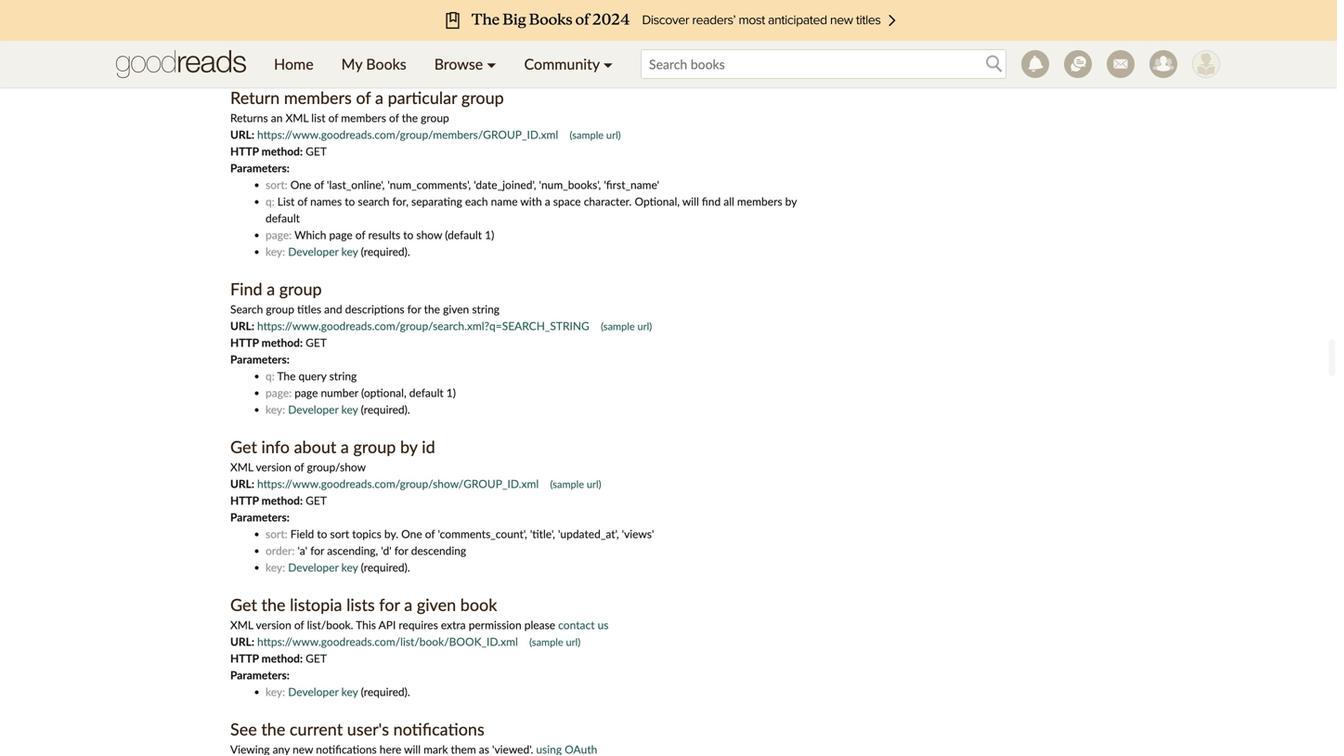 Task type: locate. For each thing, give the bounding box(es) containing it.
contact us link
[[559, 618, 609, 632]]

2 page: from the top
[[266, 386, 292, 399]]

3 url: from the top
[[230, 477, 255, 491]]

method: for the
[[262, 336, 303, 349]]

list
[[278, 195, 295, 208]]

0 horizontal spatial by
[[400, 437, 418, 457]]

1 horizontal spatial string
[[472, 302, 500, 316]]

0 vertical spatial by
[[636, 20, 648, 33]]

for
[[408, 302, 421, 316], [310, 544, 324, 557], [395, 544, 408, 557], [379, 595, 400, 615]]

parameters: for field
[[230, 511, 290, 524]]

key
[[342, 53, 358, 67], [342, 245, 358, 258], [342, 403, 358, 416], [342, 561, 358, 574], [342, 685, 358, 699]]

get
[[306, 144, 327, 158], [306, 336, 327, 349], [306, 494, 327, 507], [306, 652, 327, 665]]

key: down list
[[266, 245, 285, 258]]

1 parameters: from the top
[[230, 161, 290, 175]]

0 vertical spatial page:
[[266, 228, 292, 242]]

5 developer from the top
[[288, 685, 339, 699]]

4 url: from the top
[[230, 635, 255, 648]]

1 key from the top
[[342, 53, 358, 67]]

http
[[230, 144, 259, 158], [230, 336, 259, 349], [230, 494, 259, 507], [230, 652, 259, 665]]

will right ('members'
[[594, 20, 611, 33]]

to inside page: which page of results to show (default 1) key: developer key (required).
[[403, 228, 414, 242]]

community ▾ button
[[511, 41, 627, 87]]

get inside get info about a group by id xml version of group/show url: https://www.goodreads.com/group/show/group_id.xml
[[230, 437, 257, 457]]

please
[[525, 618, 556, 632]]

one inside '(sample url) http method: get parameters: sort: field to sort topics by. one of 'comments_count', 'title', 'updated_at', 'views' order: 'a' for ascending, 'd' for descending key: developer key (required).'
[[401, 527, 422, 541]]

list of names to search for, separating each name with a space character. optional, will find all members by default
[[266, 195, 797, 225]]

parameters:
[[230, 161, 290, 175], [230, 353, 290, 366], [230, 511, 290, 524], [230, 668, 290, 682]]

http for developer
[[230, 652, 259, 665]]

method:
[[262, 144, 303, 158], [262, 336, 303, 349], [262, 494, 303, 507], [262, 652, 303, 665]]

results
[[368, 228, 401, 242]]

1 (required). from the top
[[361, 53, 410, 67]]

by
[[636, 20, 648, 33], [786, 195, 797, 208], [400, 437, 418, 457]]

key: inside page: which page of results to show (default 1) key: developer key (required).
[[266, 245, 285, 258]]

returns
[[230, 111, 268, 124]]

a up group/show
[[341, 437, 349, 457]]

(required). down 'd'
[[361, 561, 410, 574]]

2 key: from the top
[[266, 245, 285, 258]]

sort right ('members'
[[614, 20, 633, 33]]

developer key link down query
[[288, 403, 358, 416]]

5 developer key link from the top
[[288, 685, 358, 699]]

key: inside one of 'my_activity', 'members', 'last_activity', 'title' ('members' will sort by number of members in the group) key: developer key (required).
[[266, 53, 285, 67]]

1 page: from the top
[[266, 228, 292, 242]]

string inside the find a group search group titles and descriptions for the given string url: https://www.goodreads.com/group/search.xml?q=search_string
[[472, 302, 500, 316]]

group up group/show
[[353, 437, 396, 457]]

key: down group)
[[266, 53, 285, 67]]

group/show
[[307, 460, 366, 474]]

1 http from the top
[[230, 144, 259, 158]]

url: inside the find a group search group titles and descriptions for the given string url: https://www.goodreads.com/group/search.xml?q=search_string
[[230, 319, 255, 333]]

https://www.goodreads.com/list/book/book_id.xml
[[257, 635, 518, 648]]

(sample for of
[[550, 478, 584, 491]]

for right 'd'
[[395, 544, 408, 557]]

4 key from the top
[[342, 561, 358, 574]]

0 horizontal spatial to
[[317, 527, 327, 541]]

(optional,
[[361, 386, 407, 399]]

'title',
[[530, 527, 555, 541]]

number left in
[[650, 20, 688, 33]]

sort: inside (sample url) http method: get parameters: sort: one of 'last_online', 'num_comments', 'date_joined', 'num_books', 'first_name'
[[266, 178, 288, 191]]

number inside one of 'my_activity', 'members', 'last_activity', 'title' ('members' will sort by number of members in the group) key: developer key (required).
[[650, 20, 688, 33]]

return
[[230, 87, 280, 108]]

1 q: from the top
[[266, 195, 278, 208]]

method: down listopia
[[262, 652, 303, 665]]

(sample
[[570, 129, 604, 141], [601, 320, 635, 333], [550, 478, 584, 491], [530, 636, 564, 648]]

1 vertical spatial number
[[321, 386, 359, 399]]

url) for 'first_name'
[[607, 129, 621, 141]]

given up the https://www.goodreads.com/group/search.xml?q=search_string link
[[443, 302, 469, 316]]

key down ascending,
[[342, 561, 358, 574]]

members up list
[[284, 87, 352, 108]]

0 horizontal spatial number
[[321, 386, 359, 399]]

developer inside one of 'my_activity', 'members', 'last_activity', 'title' ('members' will sort by number of members in the group) key: developer key (required).
[[288, 53, 339, 67]]

https://www.goodreads.com/group/members/group_id.xml link
[[257, 128, 559, 141]]

key inside (sample url) http method: get parameters: key: developer key (required).
[[342, 685, 358, 699]]

particular
[[388, 87, 457, 108]]

parameters: inside (sample url) http method: get parameters: sort: one of 'last_online', 'num_comments', 'date_joined', 'num_books', 'first_name'
[[230, 161, 290, 175]]

http inside '(sample url) http method: get parameters: sort: field to sort topics by. one of 'comments_count', 'title', 'updated_at', 'views' order: 'a' for ascending, 'd' for descending key: developer key (required).'
[[230, 494, 259, 507]]

0 vertical spatial get
[[230, 437, 257, 457]]

group up the titles on the top left of the page
[[279, 279, 322, 299]]

number down query
[[321, 386, 359, 399]]

default inside (sample url) http method: get parameters: q: the query string page: page number (optional, default 1) key: developer key (required).
[[409, 386, 444, 399]]

1 vertical spatial xml
[[230, 460, 253, 474]]

2 version from the top
[[256, 618, 292, 632]]

(required). down results
[[361, 245, 410, 258]]

number
[[650, 20, 688, 33], [321, 386, 359, 399]]

(required). down (optional,
[[361, 403, 410, 416]]

my books
[[342, 55, 407, 73]]

a up requires
[[404, 595, 413, 615]]

'd'
[[381, 544, 392, 557]]

0 vertical spatial will
[[594, 20, 611, 33]]

0 vertical spatial version
[[256, 460, 292, 474]]

members right list
[[341, 111, 386, 124]]

will inside list of names to search for, separating each name with a space character. optional, will find all members by default
[[683, 195, 699, 208]]

▾ for browse ▾
[[487, 55, 497, 73]]

key up group/show
[[342, 403, 358, 416]]

and
[[324, 302, 342, 316]]

a inside get the listopia lists for a given book xml version of list/book. this api requires extra permission please contact us url: https://www.goodreads.com/list/book/book_id.xml
[[404, 595, 413, 615]]

2 get from the top
[[230, 595, 257, 615]]

0 horizontal spatial will
[[594, 20, 611, 33]]

▾ inside popup button
[[604, 55, 613, 73]]

(sample inside (sample url) http method: get parameters: sort: one of 'last_online', 'num_comments', 'date_joined', 'num_books', 'first_name'
[[570, 129, 604, 141]]

▾ right community
[[604, 55, 613, 73]]

a down my books
[[375, 87, 384, 108]]

q: left the
[[266, 369, 275, 383]]

2 parameters: from the top
[[230, 353, 290, 366]]

2 (required). from the top
[[361, 245, 410, 258]]

2 http from the top
[[230, 336, 259, 349]]

1 vertical spatial 1)
[[447, 386, 456, 399]]

1 vertical spatial string
[[329, 369, 357, 383]]

default right (optional,
[[409, 386, 444, 399]]

default down list
[[266, 211, 300, 225]]

1 vertical spatial sort
[[330, 527, 349, 541]]

get inside (sample url) http method: get parameters: key: developer key (required).
[[306, 652, 327, 665]]

current
[[290, 719, 343, 740]]

1 vertical spatial sort:
[[266, 527, 288, 541]]

(sample url) http method: get parameters: q: the query string page: page number (optional, default 1) key: developer key (required).
[[230, 320, 652, 416]]

0 vertical spatial xml
[[286, 111, 309, 124]]

3 key: from the top
[[266, 403, 285, 416]]

developer key link down "'a'"
[[288, 561, 358, 574]]

page right which
[[329, 228, 353, 242]]

one up group)
[[291, 20, 311, 33]]

3 get from the top
[[306, 494, 327, 507]]

2 key from the top
[[342, 245, 358, 258]]

to left show
[[403, 228, 414, 242]]

3 key from the top
[[342, 403, 358, 416]]

xml inside get info about a group by id xml version of group/show url: https://www.goodreads.com/group/show/group_id.xml
[[230, 460, 253, 474]]

get inside '(sample url) http method: get parameters: sort: field to sort topics by. one of 'comments_count', 'title', 'updated_at', 'views' order: 'a' for ascending, 'd' for descending key: developer key (required).'
[[306, 494, 327, 507]]

to down "'last_online',"
[[345, 195, 355, 208]]

https://www.goodreads.com/group/search.xml?q=search_string
[[257, 319, 590, 333]]

parameters: for one
[[230, 161, 290, 175]]

(required). down 'my_activity',
[[361, 53, 410, 67]]

version down listopia
[[256, 618, 292, 632]]

1 get from the top
[[230, 437, 257, 457]]

url) inside (sample url) http method: get parameters: key: developer key (required).
[[566, 636, 581, 648]]

4 parameters: from the top
[[230, 668, 290, 682]]

a right find
[[267, 279, 275, 299]]

by right ('members'
[[636, 20, 648, 33]]

developer
[[288, 53, 339, 67], [288, 245, 339, 258], [288, 403, 339, 416], [288, 561, 339, 574], [288, 685, 339, 699]]

0 vertical spatial sort
[[614, 20, 633, 33]]

4 key: from the top
[[266, 561, 285, 574]]

1 method: from the top
[[262, 144, 303, 158]]

4 (required). from the top
[[361, 561, 410, 574]]

0 horizontal spatial page
[[295, 386, 318, 399]]

1)
[[485, 228, 495, 242], [447, 386, 456, 399]]

developer key link
[[288, 53, 358, 67], [288, 245, 358, 258], [288, 403, 358, 416], [288, 561, 358, 574], [288, 685, 358, 699]]

by left id
[[400, 437, 418, 457]]

a inside return members of a particular group returns an xml list of members of the group url: https://www.goodreads.com/group/members/group_id.xml
[[375, 87, 384, 108]]

sort:
[[266, 178, 288, 191], [266, 527, 288, 541]]

parameters: inside '(sample url) http method: get parameters: sort: field to sort topics by. one of 'comments_count', 'title', 'updated_at', 'views' order: 'a' for ascending, 'd' for descending key: developer key (required).'
[[230, 511, 290, 524]]

0 vertical spatial given
[[443, 302, 469, 316]]

the up the https://www.goodreads.com/group/search.xml?q=search_string link
[[424, 302, 440, 316]]

1 get from the top
[[306, 144, 327, 158]]

http inside (sample url) http method: get parameters: sort: one of 'last_online', 'num_comments', 'date_joined', 'num_books', 'first_name'
[[230, 144, 259, 158]]

1 key: from the top
[[266, 53, 285, 67]]

separating
[[412, 195, 462, 208]]

0 horizontal spatial 1)
[[447, 386, 456, 399]]

a right with
[[545, 195, 551, 208]]

my group discussions image
[[1065, 50, 1093, 78]]

url: inside return members of a particular group returns an xml list of members of the group url: https://www.goodreads.com/group/members/group_id.xml
[[230, 128, 255, 141]]

to right field
[[317, 527, 327, 541]]

(sample url) http method: get parameters: sort: one of 'last_online', 'num_comments', 'date_joined', 'num_books', 'first_name'
[[230, 129, 660, 191]]

parameters: for the
[[230, 353, 290, 366]]

0 horizontal spatial string
[[329, 369, 357, 383]]

key up see the current user's notifications
[[342, 685, 358, 699]]

3 parameters: from the top
[[230, 511, 290, 524]]

community
[[524, 55, 600, 73]]

page: which page of results to show (default 1) key: developer key (required).
[[266, 228, 495, 258]]

key down 'my_activity',
[[342, 53, 358, 67]]

1 horizontal spatial by
[[636, 20, 648, 33]]

4 http from the top
[[230, 652, 259, 665]]

page down query
[[295, 386, 318, 399]]

the inside the find a group search group titles and descriptions for the given string url: https://www.goodreads.com/group/search.xml?q=search_string
[[424, 302, 440, 316]]

members left in
[[704, 20, 749, 33]]

1 vertical spatial get
[[230, 595, 257, 615]]

parameters: inside (sample url) http method: get parameters: q: the query string page: page number (optional, default 1) key: developer key (required).
[[230, 353, 290, 366]]

list/book.
[[307, 618, 353, 632]]

0 vertical spatial number
[[650, 20, 688, 33]]

key inside '(sample url) http method: get parameters: sort: field to sort topics by. one of 'comments_count', 'title', 'updated_at', 'views' order: 'a' for ascending, 'd' for descending key: developer key (required).'
[[342, 561, 358, 574]]

name
[[491, 195, 518, 208]]

sort up ascending,
[[330, 527, 349, 541]]

method: up the
[[262, 336, 303, 349]]

http inside (sample url) http method: get parameters: q: the query string page: page number (optional, default 1) key: developer key (required).
[[230, 336, 259, 349]]

4 developer key link from the top
[[288, 561, 358, 574]]

page: down the
[[266, 386, 292, 399]]

developer inside page: which page of results to show (default 1) key: developer key (required).
[[288, 245, 339, 258]]

developer inside (sample url) http method: get parameters: key: developer key (required).
[[288, 685, 339, 699]]

2 vertical spatial to
[[317, 527, 327, 541]]

2 vertical spatial by
[[400, 437, 418, 457]]

parameters: inside (sample url) http method: get parameters: key: developer key (required).
[[230, 668, 290, 682]]

(sample url) http method: get parameters: sort: field to sort topics by. one of 'comments_count', 'title', 'updated_at', 'views' order: 'a' for ascending, 'd' for descending key: developer key (required).
[[230, 478, 654, 574]]

method: inside (sample url) http method: get parameters: q: the query string page: page number (optional, default 1) key: developer key (required).
[[262, 336, 303, 349]]

4 developer from the top
[[288, 561, 339, 574]]

developer down which
[[288, 245, 339, 258]]

page: inside page: which page of results to show (default 1) key: developer key (required).
[[266, 228, 292, 242]]

1 vertical spatial one
[[291, 178, 311, 191]]

1 horizontal spatial will
[[683, 195, 699, 208]]

'num_books',
[[539, 178, 601, 191]]

1 sort: from the top
[[266, 178, 288, 191]]

members inside list of names to search for, separating each name with a space character. optional, will find all members by default
[[738, 195, 783, 208]]

number inside (sample url) http method: get parameters: q: the query string page: page number (optional, default 1) key: developer key (required).
[[321, 386, 359, 399]]

1 horizontal spatial 1)
[[485, 228, 495, 242]]

url) inside (sample url) http method: get parameters: q: the query string page: page number (optional, default 1) key: developer key (required).
[[638, 320, 652, 333]]

2 sort: from the top
[[266, 527, 288, 541]]

the
[[763, 20, 780, 33], [402, 111, 418, 124], [424, 302, 440, 316], [262, 595, 286, 615], [261, 719, 286, 740]]

2 developer from the top
[[288, 245, 339, 258]]

will left the "find"
[[683, 195, 699, 208]]

the
[[277, 369, 296, 383]]

url) inside (sample url) http method: get parameters: sort: one of 'last_online', 'num_comments', 'date_joined', 'num_books', 'first_name'
[[607, 129, 621, 141]]

2 horizontal spatial to
[[403, 228, 414, 242]]

http for field
[[230, 494, 259, 507]]

1 horizontal spatial to
[[345, 195, 355, 208]]

0 vertical spatial default
[[266, 211, 300, 225]]

4 get from the top
[[306, 652, 327, 665]]

▾ right the browse
[[487, 55, 497, 73]]

parameters: up see
[[230, 668, 290, 682]]

for right "'a'"
[[310, 544, 324, 557]]

'updated_at',
[[558, 527, 619, 541]]

0 horizontal spatial default
[[266, 211, 300, 225]]

find a group search group titles and descriptions for the given string url: https://www.goodreads.com/group/search.xml?q=search_string
[[230, 279, 590, 333]]

1 vertical spatial q:
[[266, 369, 275, 383]]

field
[[291, 527, 314, 541]]

sort: inside '(sample url) http method: get parameters: sort: field to sort topics by. one of 'comments_count', 'title', 'updated_at', 'views' order: 'a' for ascending, 'd' for descending key: developer key (required).'
[[266, 527, 288, 541]]

page: left which
[[266, 228, 292, 242]]

method: down an
[[262, 144, 303, 158]]

0 vertical spatial 1)
[[485, 228, 495, 242]]

get inside (sample url) http method: get parameters: sort: one of 'last_online', 'num_comments', 'date_joined', 'num_books', 'first_name'
[[306, 144, 327, 158]]

developer key link up current
[[288, 685, 358, 699]]

3 http from the top
[[230, 494, 259, 507]]

method: up field
[[262, 494, 303, 507]]

0 vertical spatial to
[[345, 195, 355, 208]]

1) right (optional,
[[447, 386, 456, 399]]

sort: up list
[[266, 178, 288, 191]]

method: for field
[[262, 494, 303, 507]]

string up the https://www.goodreads.com/group/search.xml?q=search_string link
[[472, 302, 500, 316]]

default inside list of names to search for, separating each name with a space character. optional, will find all members by default
[[266, 211, 300, 225]]

one inside one of 'my_activity', 'members', 'last_activity', 'title' ('members' will sort by number of members in the group) key: developer key (required).
[[291, 20, 311, 33]]

2 vertical spatial one
[[401, 527, 422, 541]]

parameters: for developer
[[230, 668, 290, 682]]

version inside get the listopia lists for a given book xml version of list/book. this api requires extra permission please contact us url: https://www.goodreads.com/list/book/book_id.xml
[[256, 618, 292, 632]]

key: down order:
[[266, 561, 285, 574]]

get
[[230, 437, 257, 457], [230, 595, 257, 615]]

1 version from the top
[[256, 460, 292, 474]]

get up field
[[306, 494, 327, 507]]

1 url: from the top
[[230, 128, 255, 141]]

2 ▾ from the left
[[604, 55, 613, 73]]

0 horizontal spatial ▾
[[487, 55, 497, 73]]

1 vertical spatial will
[[683, 195, 699, 208]]

version
[[256, 460, 292, 474], [256, 618, 292, 632]]

2 method: from the top
[[262, 336, 303, 349]]

key: up see the current user's notifications
[[266, 685, 285, 699]]

method: inside (sample url) http method: get parameters: key: developer key (required).
[[262, 652, 303, 665]]

5 key from the top
[[342, 685, 358, 699]]

home
[[274, 55, 314, 73]]

string right query
[[329, 369, 357, 383]]

find
[[702, 195, 721, 208]]

parameters: up list
[[230, 161, 290, 175]]

parameters: up the
[[230, 353, 290, 366]]

https://www.goodreads.com/group/show/group_id.xml
[[257, 477, 539, 491]]

method: for developer
[[262, 652, 303, 665]]

developer down group)
[[288, 53, 339, 67]]

get inside get the listopia lists for a given book xml version of list/book. this api requires extra permission please contact us url: https://www.goodreads.com/list/book/book_id.xml
[[230, 595, 257, 615]]

the right in
[[763, 20, 780, 33]]

each
[[465, 195, 488, 208]]

0 vertical spatial sort:
[[266, 178, 288, 191]]

key:
[[266, 53, 285, 67], [266, 245, 285, 258], [266, 403, 285, 416], [266, 561, 285, 574], [266, 685, 285, 699]]

the up https://www.goodreads.com/group/members/group_id.xml link
[[402, 111, 418, 124]]

sort
[[614, 20, 633, 33], [330, 527, 349, 541]]

user's
[[347, 719, 389, 740]]

parameters: up order:
[[230, 511, 290, 524]]

get for to
[[306, 494, 327, 507]]

with
[[521, 195, 542, 208]]

1 vertical spatial by
[[786, 195, 797, 208]]

4 method: from the top
[[262, 652, 303, 665]]

method: inside '(sample url) http method: get parameters: sort: field to sort topics by. one of 'comments_count', 'title', 'updated_at', 'views' order: 'a' for ascending, 'd' for descending key: developer key (required).'
[[262, 494, 303, 507]]

members
[[704, 20, 749, 33], [284, 87, 352, 108], [341, 111, 386, 124], [738, 195, 783, 208]]

key: down the
[[266, 403, 285, 416]]

'last_online',
[[327, 178, 385, 191]]

key: inside (sample url) http method: get parameters: key: developer key (required).
[[266, 685, 285, 699]]

1 vertical spatial page
[[295, 386, 318, 399]]

5 key: from the top
[[266, 685, 285, 699]]

get left info
[[230, 437, 257, 457]]

developer up current
[[288, 685, 339, 699]]

to inside list of names to search for, separating each name with a space character. optional, will find all members by default
[[345, 195, 355, 208]]

by right all
[[786, 195, 797, 208]]

2 q: from the top
[[266, 369, 275, 383]]

5 (required). from the top
[[361, 685, 410, 699]]

1 horizontal spatial ▾
[[604, 55, 613, 73]]

1 vertical spatial version
[[256, 618, 292, 632]]

home link
[[260, 41, 328, 87]]

sort: up order:
[[266, 527, 288, 541]]

1 ▾ from the left
[[487, 55, 497, 73]]

menu
[[260, 41, 627, 87]]

xml inside return members of a particular group returns an xml list of members of the group url: https://www.goodreads.com/group/members/group_id.xml
[[286, 111, 309, 124]]

1 vertical spatial to
[[403, 228, 414, 242]]

given inside get the listopia lists for a given book xml version of list/book. this api requires extra permission please contact us url: https://www.goodreads.com/list/book/book_id.xml
[[417, 595, 456, 615]]

character.
[[584, 195, 632, 208]]

1 developer from the top
[[288, 53, 339, 67]]

developer key link down group)
[[288, 53, 358, 67]]

0 vertical spatial string
[[472, 302, 500, 316]]

(sample url) link
[[570, 129, 621, 141], [601, 320, 652, 333], [550, 478, 602, 491], [530, 636, 581, 648]]

1 horizontal spatial default
[[409, 386, 444, 399]]

3 developer from the top
[[288, 403, 339, 416]]

developer down "'a'"
[[288, 561, 339, 574]]

2 vertical spatial xml
[[230, 618, 253, 632]]

one right the by.
[[401, 527, 422, 541]]

1 horizontal spatial sort
[[614, 20, 633, 33]]

get down list/book.
[[306, 652, 327, 665]]

0 horizontal spatial sort
[[330, 527, 349, 541]]

get inside (sample url) http method: get parameters: q: the query string page: page number (optional, default 1) key: developer key (required).
[[306, 336, 327, 349]]

sort inside '(sample url) http method: get parameters: sort: field to sort topics by. one of 'comments_count', 'title', 'updated_at', 'views' order: 'a' for ascending, 'd' for descending key: developer key (required).'
[[330, 527, 349, 541]]

page:
[[266, 228, 292, 242], [266, 386, 292, 399]]

'members',
[[392, 20, 443, 33]]

1 horizontal spatial number
[[650, 20, 688, 33]]

one up list
[[291, 178, 311, 191]]

in
[[752, 20, 761, 33]]

books
[[366, 55, 407, 73]]

the left listopia
[[262, 595, 286, 615]]

members right all
[[738, 195, 783, 208]]

3 method: from the top
[[262, 494, 303, 507]]

id
[[422, 437, 435, 457]]

1 vertical spatial default
[[409, 386, 444, 399]]

get left listopia
[[230, 595, 257, 615]]

for up api
[[379, 595, 400, 615]]

to
[[345, 195, 355, 208], [403, 228, 414, 242], [317, 527, 327, 541]]

will
[[594, 20, 611, 33], [683, 195, 699, 208]]

string
[[472, 302, 500, 316], [329, 369, 357, 383]]

version down info
[[256, 460, 292, 474]]

http inside (sample url) http method: get parameters: key: developer key (required).
[[230, 652, 259, 665]]

3 (required). from the top
[[361, 403, 410, 416]]

q: left the names
[[266, 195, 278, 208]]

url) inside '(sample url) http method: get parameters: sort: field to sort topics by. one of 'comments_count', 'title', 'updated_at', 'views' order: 'a' for ascending, 'd' for descending key: developer key (required).'
[[587, 478, 602, 491]]

developer key link down which
[[288, 245, 358, 258]]

get down list
[[306, 144, 327, 158]]

key down the names
[[342, 245, 358, 258]]

get info about a group by id xml version of group/show url: https://www.goodreads.com/group/show/group_id.xml
[[230, 437, 539, 491]]

url)
[[607, 129, 621, 141], [638, 320, 652, 333], [587, 478, 602, 491], [566, 636, 581, 648]]

1 vertical spatial page:
[[266, 386, 292, 399]]

a inside list of names to search for, separating each name with a space character. optional, will find all members by default
[[545, 195, 551, 208]]

group down particular
[[421, 111, 449, 124]]

search
[[230, 302, 263, 316]]

2 get from the top
[[306, 336, 327, 349]]

to inside '(sample url) http method: get parameters: sort: field to sort topics by. one of 'comments_count', 'title', 'updated_at', 'views' order: 'a' for ascending, 'd' for descending key: developer key (required).'
[[317, 527, 327, 541]]

▾ for community ▾
[[604, 55, 613, 73]]

method: inside (sample url) http method: get parameters: sort: one of 'last_online', 'num_comments', 'date_joined', 'num_books', 'first_name'
[[262, 144, 303, 158]]

descending
[[411, 544, 467, 557]]

(sample inside (sample url) http method: get parameters: q: the query string page: page number (optional, default 1) key: developer key (required).
[[601, 320, 635, 333]]

0 vertical spatial q:
[[266, 195, 278, 208]]

1 vertical spatial given
[[417, 595, 456, 615]]

2 url: from the top
[[230, 319, 255, 333]]

of inside get the listopia lists for a given book xml version of list/book. this api requires extra permission please contact us url: https://www.goodreads.com/list/book/book_id.xml
[[294, 618, 304, 632]]

get up query
[[306, 336, 327, 349]]

0 vertical spatial page
[[329, 228, 353, 242]]

(required). up user's
[[361, 685, 410, 699]]

given up extra
[[417, 595, 456, 615]]

get for info
[[230, 437, 257, 457]]

1) right "(default"
[[485, 228, 495, 242]]

url) for (optional,
[[638, 320, 652, 333]]

url:
[[230, 128, 255, 141], [230, 319, 255, 333], [230, 477, 255, 491], [230, 635, 255, 648]]

1 horizontal spatial page
[[329, 228, 353, 242]]

for up https://www.goodreads.com/group/search.xml?q=search_string
[[408, 302, 421, 316]]

developer down query
[[288, 403, 339, 416]]

0 vertical spatial one
[[291, 20, 311, 33]]

(sample inside '(sample url) http method: get parameters: sort: field to sort topics by. one of 'comments_count', 'title', 'updated_at', 'views' order: 'a' for ascending, 'd' for descending key: developer key (required).'
[[550, 478, 584, 491]]

2 horizontal spatial by
[[786, 195, 797, 208]]



Task type: describe. For each thing, give the bounding box(es) containing it.
group left the titles on the top left of the page
[[266, 302, 294, 316]]

of inside '(sample url) http method: get parameters: sort: field to sort topics by. one of 'comments_count', 'title', 'updated_at', 'views' order: 'a' for ascending, 'd' for descending key: developer key (required).'
[[425, 527, 435, 541]]

developer inside (sample url) http method: get parameters: q: the query string page: page number (optional, default 1) key: developer key (required).
[[288, 403, 339, 416]]

inbox image
[[1107, 50, 1135, 78]]

community ▾
[[524, 55, 613, 73]]

(sample for 'first_name'
[[570, 129, 604, 141]]

the inside get the listopia lists for a given book xml version of list/book. this api requires extra permission please contact us url: https://www.goodreads.com/list/book/book_id.xml
[[262, 595, 286, 615]]

'title'
[[512, 20, 536, 33]]

browse ▾ button
[[421, 41, 511, 87]]

page inside (sample url) http method: get parameters: q: the query string page: page number (optional, default 1) key: developer key (required).
[[295, 386, 318, 399]]

query
[[299, 369, 327, 383]]

permission
[[469, 618, 522, 632]]

get for query
[[306, 336, 327, 349]]

my books link
[[328, 41, 421, 87]]

by.
[[385, 527, 399, 541]]

about
[[294, 437, 337, 457]]

url: inside get the listopia lists for a given book xml version of list/book. this api requires extra permission please contact us url: https://www.goodreads.com/list/book/book_id.xml
[[230, 635, 255, 648]]

(required). inside one of 'my_activity', 'members', 'last_activity', 'title' ('members' will sort by number of members in the group) key: developer key (required).
[[361, 53, 410, 67]]

2 developer key link from the top
[[288, 245, 358, 258]]

the inside one of 'my_activity', 'members', 'last_activity', 'title' ('members' will sort by number of members in the group) key: developer key (required).
[[763, 20, 780, 33]]

get for key
[[306, 652, 327, 665]]

of inside get info about a group by id xml version of group/show url: https://www.goodreads.com/group/show/group_id.xml
[[294, 460, 304, 474]]

1 developer key link from the top
[[288, 53, 358, 67]]

(sample inside (sample url) http method: get parameters: key: developer key (required).
[[530, 636, 564, 648]]

'my_activity',
[[327, 20, 389, 33]]

for inside get the listopia lists for a given book xml version of list/book. this api requires extra permission please contact us url: https://www.goodreads.com/list/book/book_id.xml
[[379, 595, 400, 615]]

see
[[230, 719, 257, 740]]

will inside one of 'my_activity', 'members', 'last_activity', 'title' ('members' will sort by number of members in the group) key: developer key (required).
[[594, 20, 611, 33]]

a inside get info about a group by id xml version of group/show url: https://www.goodreads.com/group/show/group_id.xml
[[341, 437, 349, 457]]

optional,
[[635, 195, 680, 208]]

order:
[[266, 544, 295, 557]]

get the listopia lists for a given book xml version of list/book. this api requires extra permission please contact us url: https://www.goodreads.com/list/book/book_id.xml
[[230, 595, 609, 648]]

https://www.goodreads.com/group/members/group_id.xml
[[257, 128, 559, 141]]

api
[[379, 618, 396, 632]]

john smith image
[[1193, 50, 1221, 78]]

listopia
[[290, 595, 342, 615]]

titles
[[297, 302, 322, 316]]

search
[[358, 195, 390, 208]]

key inside (sample url) http method: get parameters: q: the query string page: page number (optional, default 1) key: developer key (required).
[[342, 403, 358, 416]]

'comments_count',
[[438, 527, 527, 541]]

by inside one of 'my_activity', 'members', 'last_activity', 'title' ('members' will sort by number of members in the group) key: developer key (required).
[[636, 20, 648, 33]]

ascending,
[[327, 544, 378, 557]]

q: inside (sample url) http method: get parameters: q: the query string page: page number (optional, default 1) key: developer key (required).
[[266, 369, 275, 383]]

'a'
[[298, 544, 308, 557]]

Search books text field
[[641, 49, 1007, 79]]

info
[[262, 437, 290, 457]]

page inside page: which page of results to show (default 1) key: developer key (required).
[[329, 228, 353, 242]]

https://www.goodreads.com/group/search.xml?q=search_string link
[[257, 319, 590, 333]]

by inside get info about a group by id xml version of group/show url: https://www.goodreads.com/group/show/group_id.xml
[[400, 437, 418, 457]]

the right see
[[261, 719, 286, 740]]

given inside the find a group search group titles and descriptions for the given string url: https://www.goodreads.com/group/search.xml?q=search_string
[[443, 302, 469, 316]]

topics
[[352, 527, 382, 541]]

members inside one of 'my_activity', 'members', 'last_activity', 'title' ('members' will sort by number of members in the group) key: developer key (required).
[[704, 20, 749, 33]]

sort: for one
[[266, 178, 288, 191]]

contact
[[559, 618, 595, 632]]

group inside get info about a group by id xml version of group/show url: https://www.goodreads.com/group/show/group_id.xml
[[353, 437, 396, 457]]

1) inside page: which page of results to show (default 1) key: developer key (required).
[[485, 228, 495, 242]]

method: for one
[[262, 144, 303, 158]]

key inside page: which page of results to show (default 1) key: developer key (required).
[[342, 245, 358, 258]]

version inside get info about a group by id xml version of group/show url: https://www.goodreads.com/group/show/group_id.xml
[[256, 460, 292, 474]]

url: inside get info about a group by id xml version of group/show url: https://www.goodreads.com/group/show/group_id.xml
[[230, 477, 255, 491]]

an
[[271, 111, 283, 124]]

xml for get
[[230, 618, 253, 632]]

http for one
[[230, 144, 259, 158]]

https://www.goodreads.com/group/show/group_id.xml link
[[257, 477, 539, 491]]

(sample for (optional,
[[601, 320, 635, 333]]

of inside page: which page of results to show (default 1) key: developer key (required).
[[356, 228, 366, 242]]

browse
[[435, 55, 483, 73]]

browse ▾
[[435, 55, 497, 73]]

one inside (sample url) http method: get parameters: sort: one of 'last_online', 'num_comments', 'date_joined', 'num_books', 'first_name'
[[291, 178, 311, 191]]

('members'
[[539, 20, 592, 33]]

(required). inside '(sample url) http method: get parameters: sort: field to sort topics by. one of 'comments_count', 'title', 'updated_at', 'views' order: 'a' for ascending, 'd' for descending key: developer key (required).'
[[361, 561, 410, 574]]

xml for return
[[286, 111, 309, 124]]

requires
[[399, 618, 438, 632]]

one of 'my_activity', 'members', 'last_activity', 'title' ('members' will sort by number of members in the group) key: developer key (required).
[[266, 20, 780, 67]]

3 developer key link from the top
[[288, 403, 358, 416]]

return members of a particular group returns an xml list of members of the group url: https://www.goodreads.com/group/members/group_id.xml
[[230, 87, 559, 141]]

developer inside '(sample url) http method: get parameters: sort: field to sort topics by. one of 'comments_count', 'title', 'updated_at', 'views' order: 'a' for ascending, 'd' for descending key: developer key (required).'
[[288, 561, 339, 574]]

for inside the find a group search group titles and descriptions for the given string url: https://www.goodreads.com/group/search.xml?q=search_string
[[408, 302, 421, 316]]

us
[[598, 618, 609, 632]]

list
[[311, 111, 326, 124]]

url) for of
[[587, 478, 602, 491]]

key inside one of 'my_activity', 'members', 'last_activity', 'title' ('members' will sort by number of members in the group) key: developer key (required).
[[342, 53, 358, 67]]

descriptions
[[345, 302, 405, 316]]

(required). inside (sample url) http method: get parameters: q: the query string page: page number (optional, default 1) key: developer key (required).
[[361, 403, 410, 416]]

the inside return members of a particular group returns an xml list of members of the group url: https://www.goodreads.com/group/members/group_id.xml
[[402, 111, 418, 124]]

page: inside (sample url) http method: get parameters: q: the query string page: page number (optional, default 1) key: developer key (required).
[[266, 386, 292, 399]]

sort inside one of 'my_activity', 'members', 'last_activity', 'title' ('members' will sort by number of members in the group) key: developer key (required).
[[614, 20, 633, 33]]

(default
[[445, 228, 482, 242]]

Search for books to add to your shelves search field
[[641, 49, 1007, 79]]

'last_activity',
[[446, 20, 510, 33]]

'num_comments',
[[388, 178, 471, 191]]

(required). inside page: which page of results to show (default 1) key: developer key (required).
[[361, 245, 410, 258]]

string inside (sample url) http method: get parameters: q: the query string page: page number (optional, default 1) key: developer key (required).
[[329, 369, 357, 383]]

which
[[295, 228, 327, 242]]

friend requests image
[[1150, 50, 1178, 78]]

for,
[[393, 195, 409, 208]]

https://www.goodreads.com/list/book/book_id.xml link
[[257, 635, 518, 648]]

get for the
[[230, 595, 257, 615]]

'date_joined',
[[474, 178, 536, 191]]

group down browse ▾ on the left
[[462, 87, 504, 108]]

'first_name'
[[604, 178, 660, 191]]

show
[[417, 228, 442, 242]]

all
[[724, 195, 735, 208]]

(sample url) http method: get parameters: key: developer key (required).
[[230, 636, 581, 699]]

this
[[356, 618, 376, 632]]

by inside list of names to search for, separating each name with a space character. optional, will find all members by default
[[786, 195, 797, 208]]

find
[[230, 279, 263, 299]]

1) inside (sample url) http method: get parameters: q: the query string page: page number (optional, default 1) key: developer key (required).
[[447, 386, 456, 399]]

space
[[554, 195, 581, 208]]

lists
[[347, 595, 375, 615]]

key: inside (sample url) http method: get parameters: q: the query string page: page number (optional, default 1) key: developer key (required).
[[266, 403, 285, 416]]

sort: for field
[[266, 527, 288, 541]]

of inside list of names to search for, separating each name with a space character. optional, will find all members by default
[[298, 195, 308, 208]]

get for of
[[306, 144, 327, 158]]

key: inside '(sample url) http method: get parameters: sort: field to sort topics by. one of 'comments_count', 'title', 'updated_at', 'views' order: 'a' for ascending, 'd' for descending key: developer key (required).'
[[266, 561, 285, 574]]

menu containing home
[[260, 41, 627, 87]]

'views'
[[622, 527, 654, 541]]

book
[[461, 595, 497, 615]]

http for the
[[230, 336, 259, 349]]

(required). inside (sample url) http method: get parameters: key: developer key (required).
[[361, 685, 410, 699]]

names
[[310, 195, 342, 208]]

see the current user's notifications
[[230, 719, 485, 740]]

notifications
[[394, 719, 485, 740]]

a inside the find a group search group titles and descriptions for the given string url: https://www.goodreads.com/group/search.xml?q=search_string
[[267, 279, 275, 299]]

notifications image
[[1022, 50, 1050, 78]]

of inside (sample url) http method: get parameters: sort: one of 'last_online', 'num_comments', 'date_joined', 'num_books', 'first_name'
[[314, 178, 324, 191]]

extra
[[441, 618, 466, 632]]



Task type: vqa. For each thing, say whether or not it's contained in the screenshot.
Goodreads Giveaway Month image
no



